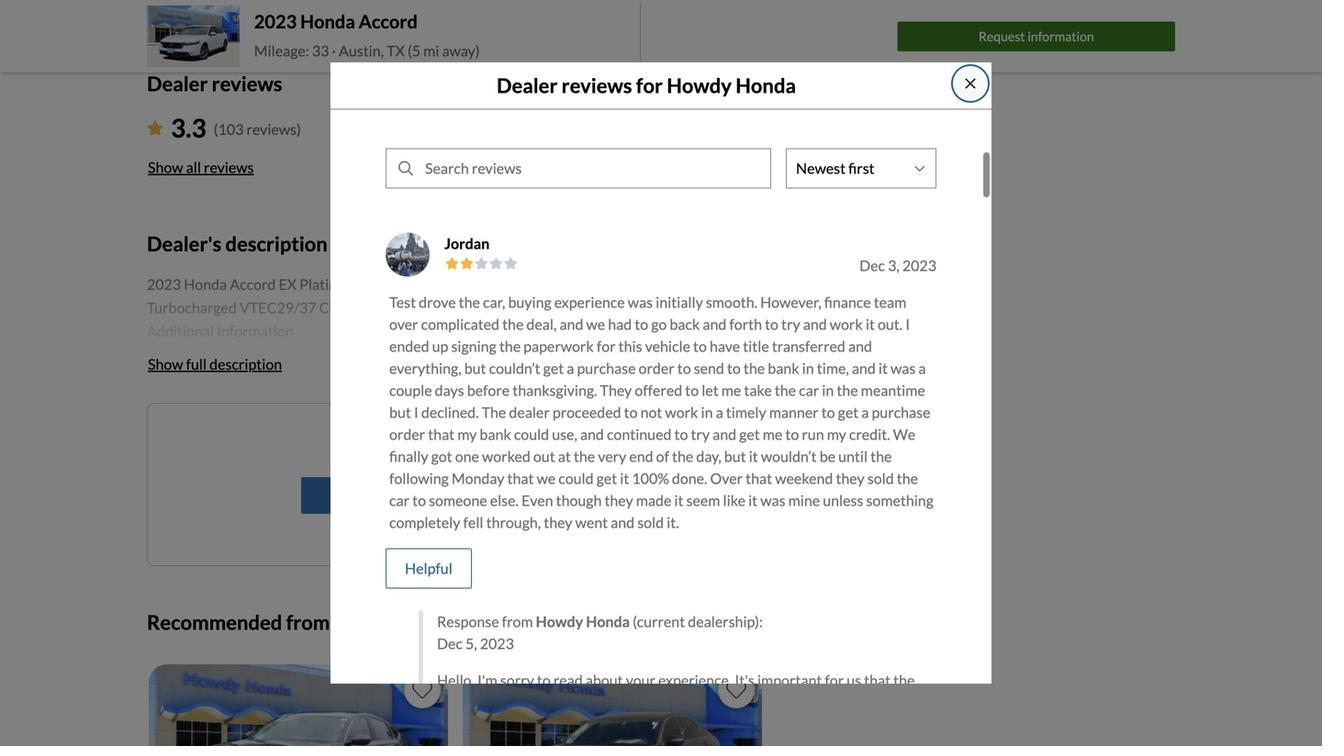 Task type: vqa. For each thing, say whether or not it's contained in the screenshot.
rightmost I
yes



Task type: locate. For each thing, give the bounding box(es) containing it.
have down those in the bottom right of the page
[[678, 738, 708, 747]]

1 as from the left
[[549, 694, 563, 712]]

2 horizontal spatial i
[[906, 315, 911, 333]]

away)
[[442, 42, 480, 60]]

one down proceeded
[[552, 435, 577, 453]]

1 vertical spatial howdy
[[536, 613, 584, 631]]

dealer down "thanksgiving."
[[509, 404, 550, 422]]

1 horizontal spatial dec
[[860, 257, 886, 275]]

2023
[[254, 11, 297, 33], [903, 257, 937, 275], [147, 276, 181, 294], [480, 635, 514, 653]]

request
[[979, 28, 1026, 44]]

worked
[[482, 448, 531, 466]]

we up 'frustrating'
[[580, 716, 599, 734]]

turbocharged
[[147, 299, 237, 317]]

2 my from the left
[[828, 426, 847, 444]]

1 vertical spatial show
[[148, 356, 183, 373]]

try
[[782, 315, 801, 333], [691, 426, 710, 444]]

dohc
[[682, 276, 726, 294]]

as
[[549, 694, 563, 712], [748, 694, 762, 712]]

0 horizontal spatial was
[[628, 293, 653, 311]]

of right end on the left of the page
[[657, 448, 670, 466]]

reviews right all
[[401, 104, 439, 117]]

0 vertical spatial for
[[636, 73, 663, 97]]

reviews)
[[247, 121, 301, 139]]

dec
[[860, 257, 886, 275], [437, 635, 463, 653]]

especially
[[749, 738, 812, 747]]

before
[[467, 382, 510, 399]]

howdy inside response from howdy honda (current dealership): dec 5, 2023
[[536, 613, 584, 631]]

1 vertical spatial like
[[724, 492, 746, 510]]

the up done.
[[673, 448, 694, 466]]

get
[[544, 360, 564, 377], [838, 404, 859, 422], [740, 426, 760, 444], [597, 470, 618, 488]]

dec 3, 2023
[[860, 257, 937, 275]]

try down however,
[[782, 315, 801, 333]]

it down very
[[620, 470, 630, 488]]

work right not
[[666, 404, 699, 422]]

sold up the something
[[868, 470, 895, 488]]

car down following
[[390, 492, 410, 510]]

close modal dealer reviews for howdy honda image
[[964, 76, 978, 91]]

to up send
[[694, 337, 707, 355]]

one up monday
[[455, 448, 479, 466]]

frustrating
[[544, 738, 613, 747]]

else.
[[490, 492, 519, 510]]

dealer for dealer reviews for howdy honda
[[497, 73, 558, 97]]

0 horizontal spatial sold
[[638, 514, 664, 532]]

they down even
[[544, 514, 573, 532]]

work
[[830, 315, 863, 333], [666, 404, 699, 422]]

experience.
[[659, 672, 732, 690]]

2 show from the top
[[148, 356, 183, 373]]

reviews right all at the top left
[[204, 159, 254, 176]]

1 horizontal spatial was
[[761, 492, 786, 510]]

0 horizontal spatial dec
[[437, 635, 463, 653]]

0 horizontal spatial one
[[455, 448, 479, 466]]

0 horizontal spatial howdy
[[536, 613, 584, 631]]

could up out
[[514, 426, 550, 444]]

accord inside 2023 honda accord mileage: 33 · austin, tx (5 mi away)
[[359, 11, 418, 33]]

1 vertical spatial car
[[390, 492, 410, 510]]

0 horizontal spatial buying
[[437, 694, 481, 712]]

1 horizontal spatial i
[[876, 716, 881, 734]]

as right is
[[549, 694, 563, 712]]

time,
[[817, 360, 850, 377]]

car up manner
[[799, 382, 820, 399]]

a
[[567, 360, 575, 377], [919, 360, 927, 377], [716, 404, 724, 422], [862, 404, 869, 422]]

i down couple
[[414, 404, 419, 422]]

1 vertical spatial work
[[666, 404, 699, 422]]

0 vertical spatial they
[[836, 470, 865, 488]]

we
[[587, 315, 606, 333], [537, 470, 556, 488], [580, 716, 599, 734]]

proceeded
[[553, 404, 622, 422]]

1 horizontal spatial buying
[[508, 293, 552, 311]]

1 vertical spatial sold
[[638, 514, 664, 532]]

we inside hello,    i'm sorry to read about your experience. it's important for us that the buying process is as smooth and straightforward as possible, so it's disappointing to learn we didn't meet those expectations in this case. i understand how frustrating this must have been, especially with the vehi
[[580, 716, 599, 734]]

dealer inside dialog
[[497, 73, 558, 97]]

show left the full
[[148, 356, 183, 373]]

show left all at the top left
[[148, 159, 183, 176]]

it up meantime
[[879, 360, 888, 377]]

could up though
[[559, 470, 594, 488]]

to up the how
[[527, 716, 541, 734]]

0 horizontal spatial car
[[390, 492, 410, 510]]

get down very
[[597, 470, 618, 488]]

1 horizontal spatial sold
[[868, 470, 895, 488]]

2023 right 3,
[[903, 257, 937, 275]]

email me button
[[301, 478, 610, 514]]

it left out.
[[866, 315, 875, 333]]

1 vertical spatial description
[[210, 356, 282, 373]]

austin,
[[339, 42, 384, 60]]

honda inside 2023 honda accord mileage: 33 · austin, tx (5 mi away)
[[300, 11, 355, 33]]

i right the case.
[[876, 716, 881, 734]]

0 vertical spatial show
[[148, 159, 183, 176]]

mi
[[424, 42, 440, 60]]

to up run
[[822, 404, 836, 422]]

0 vertical spatial howdy
[[667, 73, 732, 97]]

0 vertical spatial like
[[499, 435, 522, 453]]

0 vertical spatial dealer
[[509, 404, 550, 422]]

0 vertical spatial have
[[710, 337, 741, 355]]

that down worked
[[508, 470, 534, 488]]

1 vertical spatial for
[[597, 337, 616, 355]]

let
[[702, 382, 719, 399]]

accord inside 2023 honda accord ex platinum white pearlblack cloth. w/o bsifwd cvt 1.5t i4 dohc 16v turbocharged vtec29/37 city/highway mpg additional information
[[230, 276, 276, 294]]

was left mine
[[761, 492, 786, 510]]

1 vertical spatial could
[[559, 470, 594, 488]]

have inside hello,    i'm sorry to read about your experience. it's important for us that the buying process is as smooth and straightforward as possible, so it's disappointing to learn we didn't meet those expectations in this case. i understand how frustrating this must have been, especially with the vehi
[[678, 738, 708, 747]]

0 horizontal spatial accord
[[230, 276, 276, 294]]

in down the possible, on the right
[[801, 716, 813, 734]]

my
[[458, 426, 477, 444], [828, 426, 847, 444]]

me inside email me button
[[465, 487, 485, 505]]

buying down the hello,
[[437, 694, 481, 712]]

show full description button
[[147, 344, 283, 385]]

2 vertical spatial we
[[580, 716, 599, 734]]

for inside hello,    i'm sorry to read about your experience. it's important for us that the buying process is as smooth and straightforward as possible, so it's disappointing to learn we didn't meet those expectations in this case. i understand how frustrating this must have been, especially with the vehi
[[825, 672, 844, 690]]

reviews
[[212, 72, 283, 96], [562, 73, 633, 97], [401, 104, 439, 117], [204, 159, 254, 176]]

to left let
[[686, 382, 699, 399]]

have
[[710, 337, 741, 355], [678, 738, 708, 747]]

are
[[441, 104, 457, 117]]

dealer's
[[147, 232, 222, 256]]

2023 right 5,
[[480, 635, 514, 653]]

0 vertical spatial sold
[[868, 470, 895, 488]]

to up is
[[537, 672, 551, 690]]

0 horizontal spatial dealer
[[147, 72, 208, 96]]

1 vertical spatial have
[[678, 738, 708, 747]]

reviews inside button
[[204, 159, 254, 176]]

honda inside response from howdy honda (current dealership): dec 5, 2023
[[586, 613, 630, 631]]

wouldn't
[[761, 448, 817, 466]]

0 horizontal spatial my
[[458, 426, 477, 444]]

search image
[[399, 161, 413, 176]]

2 vertical spatial i
[[876, 716, 881, 734]]

1 horizontal spatial my
[[828, 426, 847, 444]]

2 vertical spatial was
[[761, 492, 786, 510]]

jordan image
[[386, 233, 430, 277]]

but up over
[[725, 448, 747, 466]]

couldn't
[[489, 360, 541, 377]]

we
[[894, 426, 916, 444]]

0 vertical spatial was
[[628, 293, 653, 311]]

dealer up 3.3
[[147, 72, 208, 96]]

1 horizontal spatial they
[[605, 492, 634, 510]]

following
[[390, 470, 449, 488]]

thanksgiving.
[[513, 382, 598, 399]]

hello,    i'm sorry to read about your experience. it's important for us that the buying process is as smooth and straightforward as possible, so it's disappointing to learn we didn't meet those expectations in this case. i understand how frustrating this must have been, especially with the vehi
[[437, 672, 936, 747]]

with
[[815, 738, 843, 747]]

but down couple
[[390, 404, 411, 422]]

back
[[670, 315, 700, 333]]

information
[[1028, 28, 1095, 44]]

the down title
[[744, 360, 765, 377]]

expectations
[[715, 716, 798, 734]]

2023 honda accord ex platinum white pearlblack cloth. w/o bsifwd cvt 1.5t i4 dohc 16v turbocharged vtec29/37 city/highway mpg additional information
[[147, 276, 756, 341]]

dec left 5,
[[437, 635, 463, 653]]

a up meantime
[[919, 360, 927, 377]]

that up got
[[428, 426, 455, 444]]

1 horizontal spatial of
[[657, 448, 670, 466]]

it's
[[841, 694, 860, 712]]

and
[[560, 315, 584, 333], [703, 315, 727, 333], [804, 315, 828, 333], [849, 337, 873, 355], [852, 360, 876, 377], [581, 426, 604, 444], [713, 426, 737, 444], [611, 514, 635, 532], [617, 694, 641, 712]]

0 vertical spatial try
[[782, 315, 801, 333]]

0 vertical spatial buying
[[508, 293, 552, 311]]

we down experience
[[587, 315, 606, 333]]

work down finance
[[830, 315, 863, 333]]

1 vertical spatial order
[[390, 426, 425, 444]]

drove
[[419, 293, 456, 311]]

dealer reviews for howdy honda dialog
[[331, 0, 992, 747]]

2023 up mileage:
[[254, 11, 297, 33]]

the up the complicated
[[459, 293, 480, 311]]

so
[[823, 694, 838, 712]]

i right out.
[[906, 315, 911, 333]]

to left not
[[624, 404, 638, 422]]

could
[[514, 426, 550, 444], [559, 470, 594, 488]]

1 horizontal spatial could
[[559, 470, 594, 488]]

dealer reviews
[[147, 72, 283, 96]]

1 show from the top
[[148, 159, 183, 176]]

try up day,
[[691, 426, 710, 444]]

of left the new
[[402, 435, 416, 453]]

1 vertical spatial was
[[891, 360, 916, 377]]

one inside test drove the car, buying experience was initially smooth. however, finance team over complicated the deal, and we had to go back and forth to try and work it out. i ended up signing the paperwork for this vehicle to have title transferred and everything, but couldn't get a purchase order to send to the bank in time, and it was a couple days before thanksgiving. they offered to let me take the car in the meantime but i declined.     the dealer proceeded to not work in a timely manner to get a purchase order that my bank could use, and continued to try and get me to run my credit. we finally got one worked out at the very end of the day, but it wouldn't be until the following monday that we could get it 100% done. over that weekend they sold the car to someone else. even though they made it seem like it was mine unless something completely fell through, they went and sold it.
[[455, 448, 479, 466]]

0 vertical spatial but
[[465, 360, 486, 377]]

reviews for all reviews are verified visits to the dealer.
[[401, 104, 439, 117]]

from for recommended
[[286, 611, 330, 635]]

0 vertical spatial bank
[[768, 360, 800, 377]]

0 horizontal spatial as
[[549, 694, 563, 712]]

dealer for dealer reviews
[[147, 72, 208, 96]]

reviews for dealer reviews for howdy honda
[[562, 73, 633, 97]]

1 horizontal spatial have
[[710, 337, 741, 355]]

notify me of new listings like this one
[[334, 435, 577, 453]]

1 vertical spatial try
[[691, 426, 710, 444]]

got
[[431, 448, 453, 466]]

and up transferred
[[804, 315, 828, 333]]

team
[[874, 293, 907, 311]]

buying inside hello,    i'm sorry to read about your experience. it's important for us that the buying process is as smooth and straightforward as possible, so it's disappointing to learn we didn't meet those expectations in this case. i understand how frustrating this must have been, especially with the vehi
[[437, 694, 481, 712]]

everything,
[[390, 360, 462, 377]]

1 vertical spatial buying
[[437, 694, 481, 712]]

from inside response from howdy honda (current dealership): dec 5, 2023
[[502, 613, 533, 631]]

to down following
[[413, 492, 426, 510]]

dealer up the visits at the left
[[497, 73, 558, 97]]

0 vertical spatial work
[[830, 315, 863, 333]]

dealer down helpful button
[[372, 611, 429, 635]]

2 vertical spatial for
[[825, 672, 844, 690]]

1 vertical spatial but
[[390, 404, 411, 422]]

and up didn't
[[617, 694, 641, 712]]

purchase up they
[[577, 360, 636, 377]]

1 horizontal spatial order
[[639, 360, 675, 377]]

in down let
[[701, 404, 713, 422]]

like
[[499, 435, 522, 453], [724, 492, 746, 510]]

accord
[[359, 11, 418, 33], [230, 276, 276, 294]]

1 vertical spatial dec
[[437, 635, 463, 653]]

1 horizontal spatial from
[[502, 613, 533, 631]]

from for response
[[502, 613, 533, 631]]

1 vertical spatial dealer
[[372, 611, 429, 635]]

was up the go
[[628, 293, 653, 311]]

me right let
[[722, 382, 742, 399]]

the up manner
[[775, 382, 797, 399]]

dealer
[[147, 72, 208, 96], [497, 73, 558, 97]]

1 vertical spatial i
[[414, 404, 419, 422]]

2 vertical spatial they
[[544, 514, 573, 532]]

use,
[[552, 426, 578, 444]]

me up fell
[[465, 487, 485, 505]]

but down signing
[[465, 360, 486, 377]]

1 horizontal spatial dealer
[[497, 73, 558, 97]]

notify
[[334, 435, 377, 453]]

0 vertical spatial order
[[639, 360, 675, 377]]

very
[[598, 448, 627, 466]]

and right time,
[[852, 360, 876, 377]]

1 vertical spatial purchase
[[872, 404, 931, 422]]

was up meantime
[[891, 360, 916, 377]]

0 vertical spatial car
[[799, 382, 820, 399]]

as up the 'expectations'
[[748, 694, 762, 712]]

and down smooth.
[[703, 315, 727, 333]]

2 horizontal spatial for
[[825, 672, 844, 690]]

get up "thanksgiving."
[[544, 360, 564, 377]]

0 horizontal spatial could
[[514, 426, 550, 444]]

all
[[386, 104, 399, 117]]

one
[[552, 435, 577, 453], [455, 448, 479, 466]]

1 horizontal spatial but
[[465, 360, 486, 377]]

1 vertical spatial bank
[[480, 426, 512, 444]]

accord up tx
[[359, 11, 418, 33]]

0 vertical spatial dec
[[860, 257, 886, 275]]

2023 honda accord mileage: 33 · austin, tx (5 mi away)
[[254, 11, 480, 60]]

0 horizontal spatial like
[[499, 435, 522, 453]]

from
[[286, 611, 330, 635], [502, 613, 533, 631]]

0 horizontal spatial of
[[402, 435, 416, 453]]

Search reviews field
[[416, 149, 771, 188]]

(5
[[408, 42, 421, 60]]

0 vertical spatial i
[[906, 315, 911, 333]]

like down the
[[499, 435, 522, 453]]

1 horizontal spatial dealer
[[509, 404, 550, 422]]

understand
[[437, 738, 511, 747]]

reviews up 3.3 (103 reviews)
[[212, 72, 283, 96]]

like down over
[[724, 492, 746, 510]]

1 horizontal spatial as
[[748, 694, 762, 712]]

read
[[554, 672, 583, 690]]

description down information
[[210, 356, 282, 373]]

1 horizontal spatial work
[[830, 315, 863, 333]]

0 horizontal spatial for
[[597, 337, 616, 355]]

5,
[[466, 635, 477, 653]]

the up couldn't
[[500, 337, 521, 355]]

order
[[639, 360, 675, 377], [390, 426, 425, 444]]

1 horizontal spatial accord
[[359, 11, 418, 33]]

0 horizontal spatial from
[[286, 611, 330, 635]]

2023 up turbocharged
[[147, 276, 181, 294]]

of inside test drove the car, buying experience was initially smooth. however, finance team over complicated the deal, and we had to go back and forth to try and work it out. i ended up signing the paperwork for this vehicle to have title transferred and everything, but couldn't get a purchase order to send to the bank in time, and it was a couple days before thanksgiving. they offered to let me take the car in the meantime but i declined.     the dealer proceeded to not work in a timely manner to get a purchase order that my bank could use, and continued to try and get me to run my credit. we finally got one worked out at the very end of the day, but it wouldn't be until the following monday that we could get it 100% done. over that weekend they sold the car to someone else. even though they made it seem like it was mine unless something completely fell through, they went and sold it.
[[657, 448, 670, 466]]

dealer reviews for howdy honda
[[497, 73, 797, 97]]

they down until
[[836, 470, 865, 488]]

and down proceeded
[[581, 426, 604, 444]]

0 horizontal spatial order
[[390, 426, 425, 444]]

2 horizontal spatial but
[[725, 448, 747, 466]]

the down time,
[[837, 382, 859, 399]]

(current
[[633, 613, 686, 631]]

declined.
[[422, 404, 479, 422]]

3.3
[[171, 113, 207, 143]]



Task type: describe. For each thing, give the bounding box(es) containing it.
out
[[534, 448, 556, 466]]

me up the wouldn't
[[763, 426, 783, 444]]

and right went
[[611, 514, 635, 532]]

1 vertical spatial we
[[537, 470, 556, 488]]

bsifwd
[[543, 276, 600, 294]]

vehicle
[[646, 337, 691, 355]]

me right notify
[[379, 435, 400, 453]]

scroll left image
[[691, 616, 699, 632]]

over
[[390, 315, 418, 333]]

all
[[186, 159, 201, 176]]

(103
[[214, 121, 244, 139]]

it right seem
[[749, 492, 758, 510]]

buying inside test drove the car, buying experience was initially smooth. however, finance team over complicated the deal, and we had to go back and forth to try and work it out. i ended up signing the paperwork for this vehicle to have title transferred and everything, but couldn't get a purchase order to send to the bank in time, and it was a couple days before thanksgiving. they offered to let me take the car in the meantime but i declined.     the dealer proceeded to not work in a timely manner to get a purchase order that my bank could use, and continued to try and get me to run my credit. we finally got one worked out at the very end of the day, but it wouldn't be until the following monday that we could get it 100% done. over that weekend they sold the car to someone else. even though they made it seem like it was mine unless something completely fell through, they went and sold it.
[[508, 293, 552, 311]]

the left dealer.
[[537, 104, 553, 117]]

until
[[839, 448, 868, 466]]

about
[[586, 672, 623, 690]]

initially
[[656, 293, 704, 311]]

must
[[643, 738, 675, 747]]

scroll right image
[[745, 616, 753, 632]]

sorry
[[501, 672, 535, 690]]

continued
[[607, 426, 672, 444]]

credit.
[[850, 426, 891, 444]]

city/highway
[[319, 299, 408, 317]]

that inside hello,    i'm sorry to read about your experience. it's important for us that the buying process is as smooth and straightforward as possible, so it's disappointing to learn we didn't meet those expectations in this case. i understand how frustrating this must have been, especially with the vehi
[[865, 672, 891, 690]]

accord for 2023 honda accord mileage: 33 · austin, tx (5 mi away)
[[359, 11, 418, 33]]

0 vertical spatial we
[[587, 315, 606, 333]]

to left send
[[678, 360, 691, 377]]

to right the forth
[[765, 315, 779, 333]]

manner
[[770, 404, 819, 422]]

1 horizontal spatial try
[[782, 315, 801, 333]]

the right at
[[574, 448, 596, 466]]

visits
[[498, 104, 523, 117]]

didn't
[[601, 716, 638, 734]]

offered
[[635, 382, 683, 399]]

in down transferred
[[803, 360, 815, 377]]

to right the visits at the left
[[525, 104, 535, 117]]

2023 inside 2023 honda accord ex platinum white pearlblack cloth. w/o bsifwd cvt 1.5t i4 dohc 16v turbocharged vtec29/37 city/highway mpg additional information
[[147, 276, 181, 294]]

the up the something
[[897, 470, 919, 488]]

and up day,
[[713, 426, 737, 444]]

a down let
[[716, 404, 724, 422]]

cvt
[[603, 276, 631, 294]]

vtec29/37
[[240, 299, 317, 317]]

0 horizontal spatial try
[[691, 426, 710, 444]]

not
[[641, 404, 663, 422]]

a down paperwork
[[567, 360, 575, 377]]

get down timely
[[740, 426, 760, 444]]

meet
[[641, 716, 674, 734]]

mileage:
[[254, 42, 309, 60]]

run
[[802, 426, 825, 444]]

car,
[[483, 293, 506, 311]]

dealer's description
[[147, 232, 328, 256]]

the right us
[[894, 672, 915, 690]]

0 horizontal spatial work
[[666, 404, 699, 422]]

dealer inside test drove the car, buying experience was initially smooth. however, finance team over complicated the deal, and we had to go back and forth to try and work it out. i ended up signing the paperwork for this vehicle to have title transferred and everything, but couldn't get a purchase order to send to the bank in time, and it was a couple days before thanksgiving. they offered to let me take the car in the meantime but i declined.     the dealer proceeded to not work in a timely manner to get a purchase order that my bank could use, and continued to try and get me to run my credit. we finally got one worked out at the very end of the day, but it wouldn't be until the following monday that we could get it 100% done. over that weekend they sold the car to someone else. even though they made it seem like it was mine unless something completely fell through, they went and sold it.
[[509, 404, 550, 422]]

email me
[[427, 487, 485, 505]]

like inside test drove the car, buying experience was initially smooth. however, finance team over complicated the deal, and we had to go back and forth to try and work it out. i ended up signing the paperwork for this vehicle to have title transferred and everything, but couldn't get a purchase order to send to the bank in time, and it was a couple days before thanksgiving. they offered to let me take the car in the meantime but i declined.     the dealer proceeded to not work in a timely manner to get a purchase order that my bank could use, and continued to try and get me to run my credit. we finally got one worked out at the very end of the day, but it wouldn't be until the following monday that we could get it 100% done. over that weekend they sold the car to someone else. even though they made it seem like it was mine unless something completely fell through, they went and sold it.
[[724, 492, 746, 510]]

0 horizontal spatial bank
[[480, 426, 512, 444]]

1 horizontal spatial one
[[552, 435, 577, 453]]

to right continued at the bottom of the page
[[675, 426, 688, 444]]

meantime
[[861, 382, 926, 399]]

timely
[[727, 404, 767, 422]]

it up it.
[[675, 492, 684, 510]]

days
[[435, 382, 465, 399]]

smooth.
[[706, 293, 758, 311]]

i inside hello,    i'm sorry to read about your experience. it's important for us that the buying process is as smooth and straightforward as possible, so it's disappointing to learn we didn't meet those expectations in this case. i understand how frustrating this must have been, especially with the vehi
[[876, 716, 881, 734]]

the down the case.
[[846, 738, 868, 747]]

0 horizontal spatial but
[[390, 404, 411, 422]]

experience
[[555, 293, 625, 311]]

to left the go
[[635, 315, 649, 333]]

0 horizontal spatial dealer
[[372, 611, 429, 635]]

email
[[427, 487, 462, 505]]

3.3 (103 reviews)
[[171, 113, 301, 143]]

to right send
[[728, 360, 741, 377]]

out.
[[878, 315, 903, 333]]

test
[[390, 293, 416, 311]]

send
[[694, 360, 725, 377]]

they
[[600, 382, 632, 399]]

paperwork
[[524, 337, 594, 355]]

is
[[536, 694, 546, 712]]

description inside button
[[210, 356, 282, 373]]

that right over
[[746, 470, 773, 488]]

get up the credit.
[[838, 404, 859, 422]]

new
[[419, 435, 447, 453]]

request information button
[[898, 21, 1176, 51]]

weekend
[[776, 470, 834, 488]]

to left run
[[786, 426, 800, 444]]

show for dealer
[[148, 159, 183, 176]]

and up time,
[[849, 337, 873, 355]]

2 as from the left
[[748, 694, 762, 712]]

over
[[711, 470, 743, 488]]

full
[[186, 356, 207, 373]]

the left the deal, at top left
[[503, 315, 524, 333]]

0 vertical spatial description
[[226, 232, 328, 256]]

though
[[556, 492, 602, 510]]

up
[[432, 337, 449, 355]]

smooth
[[566, 694, 614, 712]]

2023 honda accord image
[[147, 6, 240, 67]]

in down time,
[[823, 382, 834, 399]]

16v
[[728, 276, 756, 294]]

0 horizontal spatial they
[[544, 514, 573, 532]]

test drove the car, buying experience was initially smooth. however, finance team over complicated the deal, and we had to go back and forth to try and work it out. i ended up signing the paperwork for this vehicle to have title transferred and everything, but couldn't get a purchase order to send to the bank in time, and it was a couple days before thanksgiving. they offered to let me take the car in the meantime but i declined.     the dealer proceeded to not work in a timely manner to get a purchase order that my bank could use, and continued to try and get me to run my credit. we finally got one worked out at the very end of the day, but it wouldn't be until the following monday that we could get it 100% done. over that weekend they sold the car to someone else. even though they made it seem like it was mine unless something completely fell through, they went and sold it.
[[390, 293, 934, 532]]

straightforward
[[644, 694, 745, 712]]

seem
[[687, 492, 721, 510]]

0 horizontal spatial i
[[414, 404, 419, 422]]

and inside hello,    i'm sorry to read about your experience. it's important for us that the buying process is as smooth and straightforward as possible, so it's disappointing to learn we didn't meet those expectations in this case. i understand how frustrating this must have been, especially with the vehi
[[617, 694, 641, 712]]

2 horizontal spatial was
[[891, 360, 916, 377]]

1 my from the left
[[458, 426, 477, 444]]

forth
[[730, 315, 763, 333]]

even
[[522, 492, 554, 510]]

through,
[[487, 514, 541, 532]]

the
[[482, 404, 507, 422]]

1 vertical spatial they
[[605, 492, 634, 510]]

reviews for dealer reviews
[[212, 72, 283, 96]]

mine
[[789, 492, 821, 510]]

and up paperwork
[[560, 315, 584, 333]]

show for dealer's
[[148, 356, 183, 373]]

·
[[332, 42, 336, 60]]

those
[[677, 716, 713, 734]]

star image
[[147, 121, 164, 136]]

for inside test drove the car, buying experience was initially smooth. however, finance team over complicated the deal, and we had to go back and forth to try and work it out. i ended up signing the paperwork for this vehicle to have title transferred and everything, but couldn't get a purchase order to send to the bank in time, and it was a couple days before thanksgiving. they offered to let me take the car in the meantime but i declined.     the dealer proceeded to not work in a timely manner to get a purchase order that my bank could use, and continued to try and get me to run my credit. we finally got one worked out at the very end of the day, but it wouldn't be until the following monday that we could get it 100% done. over that weekend they sold the car to someone else. even though they made it seem like it was mine unless something completely fell through, they went and sold it.
[[597, 337, 616, 355]]

dec inside response from howdy honda (current dealership): dec 5, 2023
[[437, 635, 463, 653]]

it.
[[667, 514, 680, 532]]

tx
[[387, 42, 405, 60]]

white
[[360, 276, 400, 294]]

0 vertical spatial purchase
[[577, 360, 636, 377]]

complicated
[[421, 315, 500, 333]]

have inside test drove the car, buying experience was initially smooth. however, finance team over complicated the deal, and we had to go back and forth to try and work it out. i ended up signing the paperwork for this vehicle to have title transferred and everything, but couldn't get a purchase order to send to the bank in time, and it was a couple days before thanksgiving. they offered to let me take the car in the meantime but i declined.     the dealer proceeded to not work in a timely manner to get a purchase order that my bank could use, and continued to try and get me to run my credit. we finally got one worked out at the very end of the day, but it wouldn't be until the following monday that we could get it 100% done. over that weekend they sold the car to someone else. even though they made it seem like it was mine unless something completely fell through, they went and sold it.
[[710, 337, 741, 355]]

important
[[758, 672, 823, 690]]

information
[[217, 323, 294, 341]]

helpful button
[[386, 549, 472, 589]]

honda inside 2023 honda accord ex platinum white pearlblack cloth. w/o bsifwd cvt 1.5t i4 dohc 16v turbocharged vtec29/37 city/highway mpg additional information
[[184, 276, 227, 294]]

100%
[[632, 470, 670, 488]]

end
[[630, 448, 654, 466]]

learn
[[544, 716, 577, 734]]

monday
[[452, 470, 505, 488]]

1 horizontal spatial howdy
[[667, 73, 732, 97]]

accord for 2023 honda accord ex platinum white pearlblack cloth. w/o bsifwd cvt 1.5t i4 dohc 16v turbocharged vtec29/37 city/highway mpg additional information
[[230, 276, 276, 294]]

transferred
[[772, 337, 846, 355]]

show all reviews button
[[147, 148, 255, 188]]

ended
[[390, 337, 430, 355]]

2 horizontal spatial they
[[836, 470, 865, 488]]

in inside hello,    i'm sorry to read about your experience. it's important for us that the buying process is as smooth and straightforward as possible, so it's disappointing to learn we didn't meet those expectations in this case. i understand how frustrating this must have been, especially with the vehi
[[801, 716, 813, 734]]

1 horizontal spatial for
[[636, 73, 663, 97]]

helpful
[[405, 560, 453, 578]]

hello,
[[437, 672, 475, 690]]

the down the credit.
[[871, 448, 892, 466]]

0 vertical spatial could
[[514, 426, 550, 444]]

2023 inside 2023 honda accord mileage: 33 · austin, tx (5 mi away)
[[254, 11, 297, 33]]

take
[[745, 382, 772, 399]]

listings
[[449, 435, 496, 453]]

1 horizontal spatial car
[[799, 382, 820, 399]]

platinum
[[300, 276, 357, 294]]

1 horizontal spatial purchase
[[872, 404, 931, 422]]

cloth.
[[475, 276, 514, 294]]

deal,
[[527, 315, 557, 333]]

all reviews are verified visits to the dealer.
[[386, 104, 587, 117]]

this inside test drove the car, buying experience was initially smooth. however, finance team over complicated the deal, and we had to go back and forth to try and work it out. i ended up signing the paperwork for this vehicle to have title transferred and everything, but couldn't get a purchase order to send to the bank in time, and it was a couple days before thanksgiving. they offered to let me take the car in the meantime but i declined.     the dealer proceeded to not work in a timely manner to get a purchase order that my bank could use, and continued to try and get me to run my credit. we finally got one worked out at the very end of the day, but it wouldn't be until the following monday that we could get it 100% done. over that weekend they sold the car to someone else. even though they made it seem like it was mine unless something completely fell through, they went and sold it.
[[619, 337, 643, 355]]

your
[[626, 672, 656, 690]]

a up the credit.
[[862, 404, 869, 422]]

1 horizontal spatial bank
[[768, 360, 800, 377]]

2 vertical spatial but
[[725, 448, 747, 466]]

additional
[[147, 323, 214, 341]]

recommended from this dealer
[[147, 611, 429, 635]]

2023 inside response from howdy honda (current dealership): dec 5, 2023
[[480, 635, 514, 653]]

recommended
[[147, 611, 282, 635]]

it left the wouldn't
[[749, 448, 759, 466]]

dealership):
[[688, 613, 763, 631]]

response
[[437, 613, 499, 631]]



